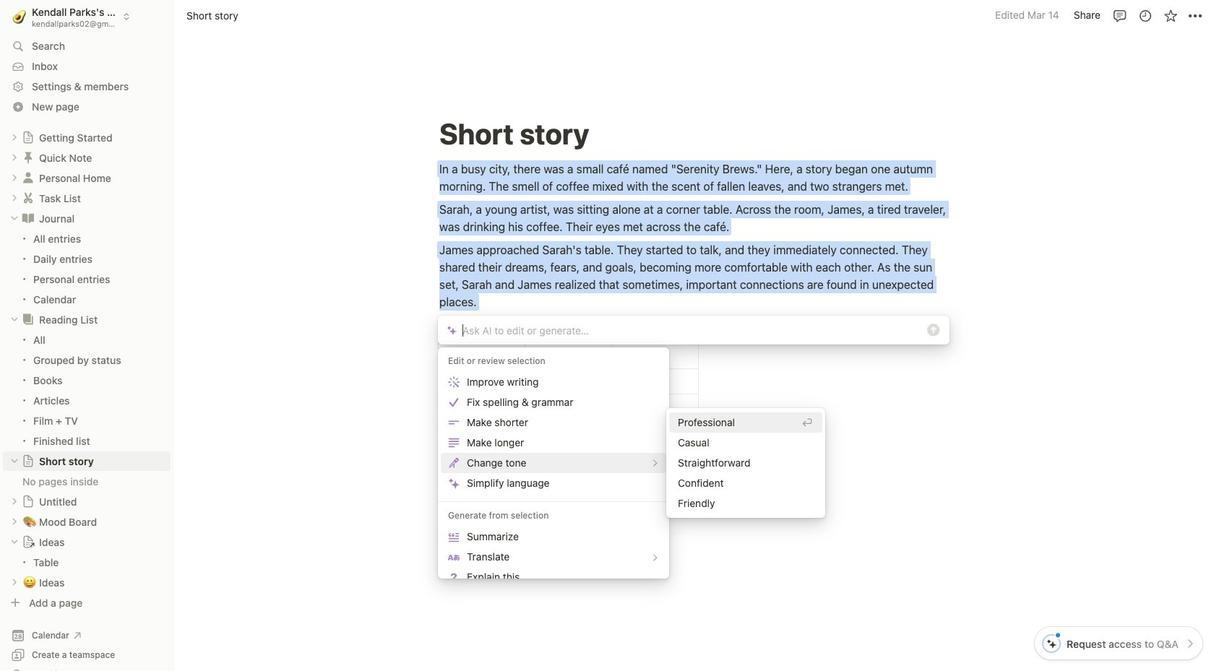 Task type: describe. For each thing, give the bounding box(es) containing it.
Ask AI to edit or generate… text field
[[463, 323, 921, 338]]

group for 2nd close icon from the bottom
[[0, 330, 174, 451]]

1 close image from the top
[[10, 214, 19, 223]]

group for 1st close image from the top of the page
[[0, 229, 174, 309]]

send to ai image
[[927, 323, 942, 338]]

2 open image from the top
[[10, 498, 19, 506]]

1 close image from the top
[[10, 316, 19, 324]]

change page icon image for 2nd open image from the bottom of the page
[[21, 191, 35, 206]]

change page icon image for second open icon from the top
[[22, 496, 35, 509]]

change page icon image for 2nd close icon from the bottom
[[21, 313, 35, 327]]

🎨 image
[[23, 514, 36, 530]]

updates image
[[1139, 8, 1153, 23]]

change page icon image for fourth open image from the bottom of the page
[[22, 131, 35, 144]]

comments image
[[1113, 8, 1128, 23]]



Task type: locate. For each thing, give the bounding box(es) containing it.
1 vertical spatial group
[[0, 330, 174, 451]]

1 group from the top
[[0, 229, 174, 309]]

change page icon image for 1st close image from the top of the page
[[21, 211, 35, 226]]

4 open image from the top
[[10, 579, 19, 587]]

2 close image from the top
[[10, 538, 19, 547]]

change page icon image for second close icon from the top
[[22, 455, 35, 468]]

1 vertical spatial close image
[[10, 538, 19, 547]]

change page icon image for first open icon
[[21, 151, 35, 165]]

1 vertical spatial close image
[[10, 457, 19, 466]]

dialog
[[0, 409, 826, 519]]

2 vertical spatial open image
[[10, 518, 19, 527]]

open image
[[10, 133, 19, 142], [10, 174, 19, 182], [10, 194, 19, 203], [10, 579, 19, 587]]

close image
[[10, 214, 19, 223], [10, 538, 19, 547]]

change page icon image
[[22, 131, 35, 144], [21, 151, 35, 165], [21, 171, 35, 185], [21, 191, 35, 206], [21, 211, 35, 226], [21, 313, 35, 327], [22, 455, 35, 468], [22, 496, 35, 509], [22, 536, 35, 549]]

group
[[0, 229, 174, 309], [0, 330, 174, 451]]

favorite image
[[1164, 8, 1178, 23]]

close image
[[10, 316, 19, 324], [10, 457, 19, 466]]

0 vertical spatial close image
[[10, 214, 19, 223]]

3 open image from the top
[[10, 518, 19, 527]]

open image
[[10, 154, 19, 162], [10, 498, 19, 506], [10, 518, 19, 527]]

0 vertical spatial open image
[[10, 154, 19, 162]]

0 vertical spatial close image
[[10, 316, 19, 324]]

menu
[[438, 348, 670, 672]]

2 group from the top
[[0, 330, 174, 451]]

🥑 image
[[13, 7, 26, 26]]

0 vertical spatial group
[[0, 229, 174, 309]]

1 open image from the top
[[10, 154, 19, 162]]

2 open image from the top
[[10, 174, 19, 182]]

3 open image from the top
[[10, 194, 19, 203]]

change page icon image for 2nd open image from the top
[[21, 171, 35, 185]]

1 open image from the top
[[10, 133, 19, 142]]

1 vertical spatial open image
[[10, 498, 19, 506]]

😀 image
[[23, 574, 36, 591]]

2 close image from the top
[[10, 457, 19, 466]]



Task type: vqa. For each thing, say whether or not it's contained in the screenshot.
Close Sidebar image
no



